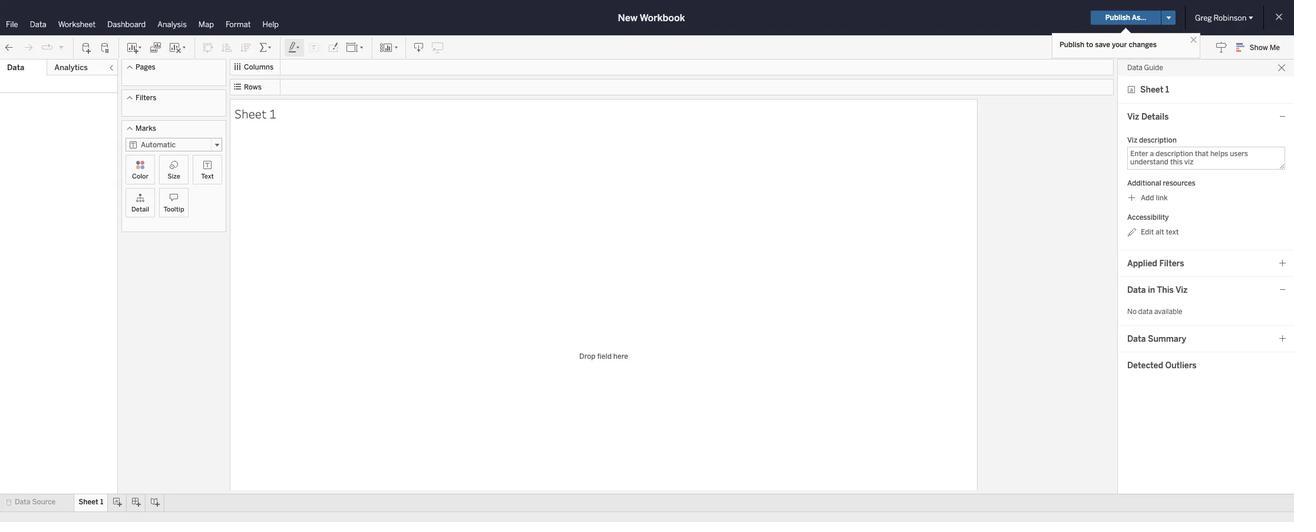 Task type: vqa. For each thing, say whether or not it's contained in the screenshot.
the top or
no



Task type: describe. For each thing, give the bounding box(es) containing it.
2 horizontal spatial sheet
[[1141, 85, 1164, 95]]

highlight image
[[288, 42, 301, 53]]

totals image
[[259, 42, 273, 53]]

publish as...
[[1106, 14, 1147, 22]]

field
[[597, 352, 612, 360]]

analytics
[[54, 63, 88, 72]]

1 horizontal spatial sheet
[[235, 105, 267, 122]]

Viz description text field
[[1128, 147, 1286, 170]]

data guide image
[[1216, 41, 1228, 53]]

worksheet
[[58, 20, 96, 29]]

map
[[199, 20, 214, 29]]

your
[[1112, 41, 1127, 49]]

available
[[1155, 308, 1183, 316]]

changes
[[1129, 41, 1157, 49]]

source
[[32, 498, 56, 506]]

publish for publish as...
[[1106, 14, 1131, 22]]

fit image
[[346, 42, 365, 53]]

text
[[201, 173, 214, 180]]

additional
[[1128, 179, 1162, 187]]

data up replay animation icon
[[30, 20, 46, 29]]

data left the source
[[15, 498, 30, 506]]

here
[[614, 352, 628, 360]]

accessibility
[[1128, 213, 1169, 222]]

filters
[[136, 94, 156, 102]]

pause auto updates image
[[100, 42, 111, 53]]

redo image
[[22, 42, 34, 53]]

me
[[1270, 44, 1280, 52]]

save
[[1095, 41, 1110, 49]]

replay animation image
[[41, 42, 53, 53]]

collapse image
[[108, 64, 115, 71]]

data source
[[15, 498, 56, 506]]

new worksheet image
[[126, 42, 143, 53]]

tooltip
[[164, 206, 184, 213]]

clear sheet image
[[169, 42, 187, 53]]

publish as... button
[[1091, 11, 1161, 25]]

detail
[[131, 206, 149, 213]]

data guide
[[1128, 64, 1163, 72]]

pages
[[136, 63, 155, 71]]

0 vertical spatial sheet 1
[[1141, 85, 1170, 95]]

data
[[1139, 308, 1153, 316]]

to
[[1087, 41, 1094, 49]]

viz description
[[1128, 136, 1177, 144]]

as...
[[1132, 14, 1147, 22]]



Task type: locate. For each thing, give the bounding box(es) containing it.
new
[[618, 12, 638, 23]]

publish for publish to save your changes
[[1060, 41, 1085, 49]]

sheet right the source
[[79, 498, 98, 506]]

additional resources
[[1128, 179, 1196, 187]]

2 horizontal spatial sheet 1
[[1141, 85, 1170, 95]]

sheet down guide
[[1141, 85, 1164, 95]]

new data source image
[[81, 42, 93, 53]]

no
[[1128, 308, 1137, 316]]

duplicate image
[[150, 42, 162, 53]]

file
[[6, 20, 18, 29]]

1 horizontal spatial 1
[[269, 105, 276, 122]]

show
[[1250, 44, 1268, 52]]

to use edit in desktop, save the workbook outside of personal space image
[[432, 42, 444, 53]]

sheet 1 right the source
[[79, 498, 103, 506]]

help
[[263, 20, 279, 29]]

greg
[[1195, 13, 1212, 22]]

size
[[168, 173, 180, 180]]

resources
[[1163, 179, 1196, 187]]

marks
[[136, 124, 156, 133]]

show/hide cards image
[[380, 42, 398, 53]]

2 vertical spatial 1
[[100, 498, 103, 506]]

new workbook
[[618, 12, 685, 23]]

1 vertical spatial sheet
[[235, 105, 267, 122]]

no data available
[[1128, 308, 1183, 316]]

robinson
[[1214, 13, 1247, 22]]

data
[[30, 20, 46, 29], [7, 63, 24, 72], [1128, 64, 1143, 72], [15, 498, 30, 506]]

sheet 1 down guide
[[1141, 85, 1170, 95]]

sheet
[[1141, 85, 1164, 95], [235, 105, 267, 122], [79, 498, 98, 506]]

1 horizontal spatial sheet 1
[[235, 105, 276, 122]]

publish left to
[[1060, 41, 1085, 49]]

rows
[[244, 83, 262, 91]]

1
[[1166, 85, 1170, 95], [269, 105, 276, 122], [100, 498, 103, 506]]

1 horizontal spatial publish
[[1106, 14, 1131, 22]]

sort ascending image
[[221, 42, 233, 53]]

viz
[[1128, 136, 1138, 144]]

1 vertical spatial sheet 1
[[235, 105, 276, 122]]

publish to save your changes
[[1060, 41, 1157, 49]]

description
[[1139, 136, 1177, 144]]

format workbook image
[[327, 42, 339, 53]]

1 vertical spatial publish
[[1060, 41, 1085, 49]]

show me
[[1250, 44, 1280, 52]]

download image
[[413, 42, 425, 53]]

data left guide
[[1128, 64, 1143, 72]]

format
[[226, 20, 251, 29]]

sheet 1 down rows in the left of the page
[[235, 105, 276, 122]]

data down undo icon
[[7, 63, 24, 72]]

0 horizontal spatial 1
[[100, 498, 103, 506]]

swap rows and columns image
[[202, 42, 214, 53]]

show labels image
[[308, 42, 320, 53]]

2 horizontal spatial 1
[[1166, 85, 1170, 95]]

workbook
[[640, 12, 685, 23]]

close image
[[1188, 34, 1200, 45]]

show me button
[[1231, 38, 1291, 57]]

1 right the source
[[100, 498, 103, 506]]

0 vertical spatial 1
[[1166, 85, 1170, 95]]

sort descending image
[[240, 42, 252, 53]]

guide
[[1144, 64, 1163, 72]]

analysis
[[158, 20, 187, 29]]

0 horizontal spatial publish
[[1060, 41, 1085, 49]]

2 vertical spatial sheet
[[79, 498, 98, 506]]

0 vertical spatial publish
[[1106, 14, 1131, 22]]

1 vertical spatial 1
[[269, 105, 276, 122]]

0 vertical spatial sheet
[[1141, 85, 1164, 95]]

undo image
[[4, 42, 15, 53]]

dashboard
[[107, 20, 146, 29]]

publish
[[1106, 14, 1131, 22], [1060, 41, 1085, 49]]

publish left as...
[[1106, 14, 1131, 22]]

0 horizontal spatial sheet
[[79, 498, 98, 506]]

drop
[[580, 352, 596, 360]]

drop field here
[[580, 352, 628, 360]]

color
[[132, 173, 149, 180]]

publish inside button
[[1106, 14, 1131, 22]]

columns
[[244, 63, 274, 71]]

1 down columns
[[269, 105, 276, 122]]

replay animation image
[[58, 43, 65, 50]]

sheet down rows in the left of the page
[[235, 105, 267, 122]]

1 up description
[[1166, 85, 1170, 95]]

greg robinson
[[1195, 13, 1247, 22]]

0 horizontal spatial sheet 1
[[79, 498, 103, 506]]

sheet 1
[[1141, 85, 1170, 95], [235, 105, 276, 122], [79, 498, 103, 506]]

2 vertical spatial sheet 1
[[79, 498, 103, 506]]



